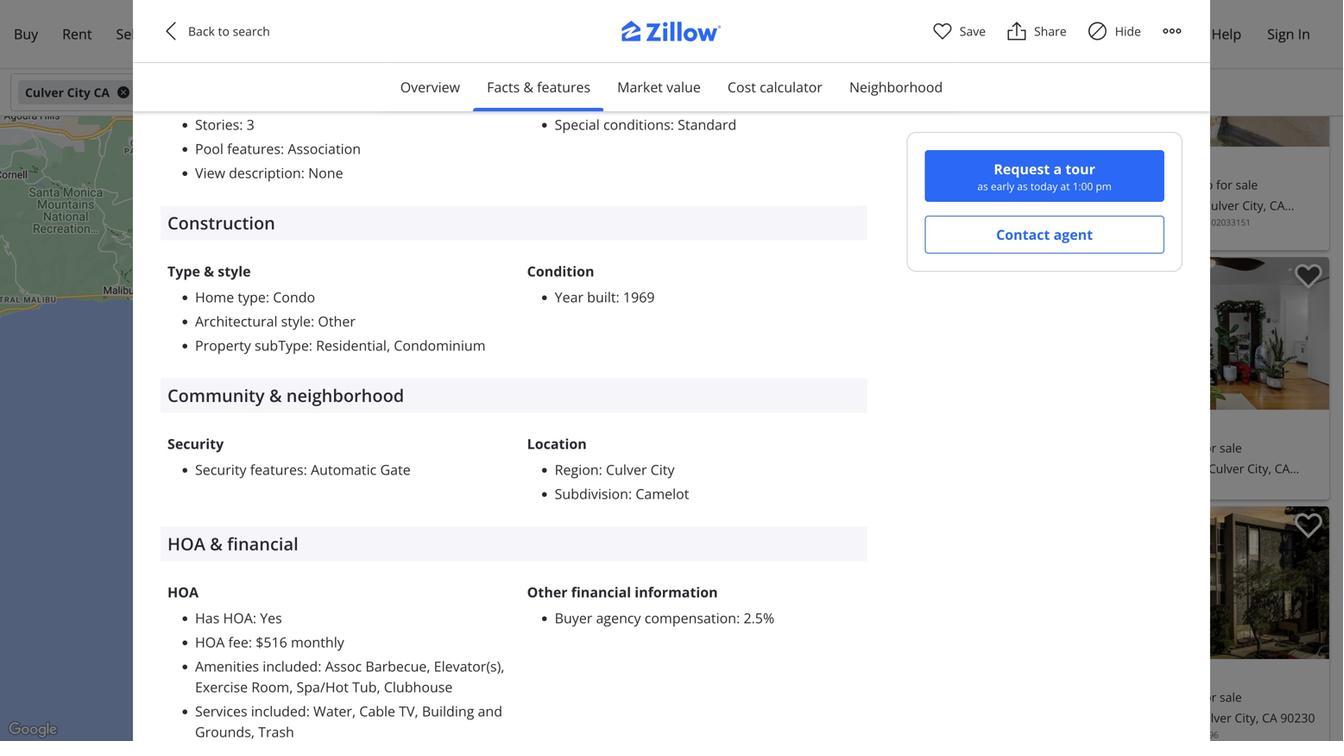Task type: vqa. For each thing, say whether or not it's contained in the screenshot.
bottommost Canterbury
yes



Task type: describe. For each thing, give the bounding box(es) containing it.
489k
[[498, 367, 520, 380]]

included for spa/hot
[[263, 657, 318, 676]]

1 chevron down image from the left
[[618, 85, 632, 99]]

710k
[[493, 372, 515, 385]]

tv,
[[399, 702, 419, 721]]

ba
[[1084, 177, 1098, 193]]

realty,
[[1091, 217, 1123, 228]]

market value button
[[604, 63, 715, 111]]

710k link
[[487, 371, 521, 387]]

has hoa : yes hoa fee : $516 monthly
[[195, 609, 344, 652]]

ca inside filters element
[[94, 84, 110, 101]]

sign in
[[1268, 25, 1311, 43]]

2 for 2 ba
[[1074, 177, 1081, 193]]

: left residential,
[[309, 336, 313, 355]]

: up "subdivision"
[[599, 461, 603, 479]]

0 vertical spatial -
[[1170, 177, 1173, 193]]

1,062
[[1111, 177, 1142, 193]]

google image
[[4, 719, 61, 742]]

compensation
[[645, 609, 737, 628]]

city, for 5625 windsor way unit 211, culver city, ca 90230 compass, stephanie younger dre # 01365696
[[1235, 710, 1259, 727]]

loans
[[205, 25, 244, 43]]

heart image
[[932, 21, 953, 41]]

value
[[667, 78, 701, 96]]

conditions
[[604, 115, 671, 134]]

5625 windsor way unit 211, culver city, ca 90230 image
[[1023, 507, 1330, 660]]

at
[[1061, 179, 1070, 193]]

sell
[[116, 25, 138, 43]]

6050 canterbury dr unit f222, culver city, ca 90230
[[1030, 461, 1290, 498]]

condition
[[527, 262, 595, 280]]

construction
[[168, 211, 275, 235]]

5625 windsor way unit 211, culver city, ca 90230 compass, stephanie younger dre # 01365696
[[1030, 710, 1316, 741]]

649k 710k
[[493, 365, 521, 385]]

1 chevron down image from the left
[[456, 85, 470, 99]]

property images, use arrow keys to navigate, image 1 of 16 group
[[1023, 507, 1330, 664]]

chevron right image inside property images, use arrow keys to navigate, image 1 of 16 group
[[1300, 573, 1321, 594]]

scenic
[[792, 515, 824, 529]]

city, for 6050 canterbury dr unit f222, culver city, ca 90230
[[1248, 461, 1272, 477]]

room,
[[251, 678, 293, 697]]

built
[[587, 288, 616, 306]]

: left water,
[[306, 702, 310, 721]]

: up $516
[[253, 609, 256, 628]]

covered spaces
[[195, 22, 296, 40]]

save this home image for 5625 windsor way unit 211, culver city, ca 90230
[[1295, 514, 1323, 539]]

property images, use arrow keys to navigate, image 1 of 26 group
[[1023, 257, 1330, 414]]

1969
[[623, 288, 655, 306]]

skip link list tab list
[[387, 63, 957, 112]]

: right architectural
[[311, 312, 315, 331]]

attached
[[555, 67, 612, 85]]

2 as from the left
[[1018, 179, 1028, 193]]

sale for 5625 windsor way unit 211, culver city, ca 90230
[[1220, 690, 1242, 706]]

669k
[[494, 369, 516, 382]]

facts
[[487, 78, 520, 96]]

chevron left image
[[161, 21, 181, 41]]

save this home image
[[982, 264, 1009, 290]]

rentals
[[1054, 25, 1102, 43]]

0 vertical spatial - condo for sale
[[1170, 177, 1258, 193]]

0 vertical spatial security
[[168, 435, 224, 453]]

ca for 5950 canterbury dr apt c209, culver city, ca 90230
[[1270, 197, 1285, 214]]

financial inside other financial information buyer agency compensation : 2.5%
[[571, 583, 631, 602]]

0 vertical spatial for
[[1217, 177, 1233, 193]]

fee
[[228, 633, 249, 652]]

community & neighborhood
[[168, 384, 404, 407]]

overlook
[[827, 515, 872, 529]]

90230 for 5950 canterbury dr apt c209, culver city, ca 90230
[[1030, 218, 1065, 234]]

dre inside 5625 windsor way unit 211, culver city, ca 90230 compass, stephanie younger dre # 01365696
[[1153, 730, 1170, 741]]

condo up "211,"
[[1161, 690, 1198, 706]]

save this home button for 5625 windsor way unit 211, culver city, ca 90230
[[1281, 507, 1330, 555]]

f222,
[[1176, 461, 1206, 477]]

culver inside location region : culver city subdivision : camelot
[[606, 461, 647, 479]]

overview
[[400, 78, 460, 96]]

other for other financial information buyer agency compensation : 2.5%
[[527, 583, 568, 602]]

share
[[1035, 23, 1067, 39]]

home loans
[[163, 25, 244, 43]]

: up architectural
[[266, 288, 269, 306]]

culver for 5950 canterbury dr apt c209, culver city, ca 90230
[[1204, 197, 1240, 214]]

chevron left image
[[1032, 60, 1053, 81]]

assoc barbecue, elevator(s), exercise room, spa/hot tub, clubhouse
[[195, 657, 505, 697]]

2 chevron down image from the left
[[752, 85, 766, 99]]

& for neighborhood
[[269, 384, 282, 407]]

water,
[[313, 702, 356, 721]]

dr for unit
[[1128, 461, 1141, 477]]

covered
[[195, 22, 249, 40]]

home inside home loans link
[[163, 25, 202, 43]]

- for 5625 windsor way unit 211, culver city, ca 90230
[[1154, 690, 1157, 706]]

gate
[[380, 461, 411, 479]]

contact agent
[[997, 225, 1093, 244]]

6050 canterbury dr unit f222, culver city, ca 90230 image
[[1023, 257, 1330, 410]]

- for 6050 canterbury dr unit f222, culver city, ca 90230
[[1154, 440, 1157, 456]]

& for features
[[524, 78, 534, 96]]

yes inside has hoa : yes hoa fee : $516 monthly
[[260, 609, 282, 628]]

: left standard
[[671, 115, 674, 134]]

: left $516
[[249, 633, 252, 652]]

request
[[994, 160, 1050, 178]]

younger
[[1117, 730, 1151, 741]]

649k
[[499, 365, 521, 378]]

advertisement region
[[710, 0, 1016, 250]]

culver for 5625 windsor way unit 211, culver city, ca 90230 compass, stephanie younger dre # 01365696
[[1196, 710, 1232, 727]]

1:00
[[1073, 179, 1093, 193]]

share image
[[1007, 21, 1028, 41]]

6225 canterbury dr unit 210, culver city, ca 90230 image
[[710, 257, 1016, 410]]

1,062 sqft
[[1111, 177, 1166, 193]]

property
[[571, 17, 632, 35]]

0 vertical spatial property
[[168, 65, 228, 84]]

dr for apt
[[1128, 197, 1141, 214]]

1 horizontal spatial dre
[[1185, 217, 1202, 228]]

other inside type & style home type : condo architectural style : other property subtype : residential, condominium
[[318, 312, 356, 331]]

neighborhood button
[[836, 63, 957, 111]]

region
[[555, 461, 599, 479]]

ccr3*
[[606, 91, 648, 110]]

neighborhood
[[850, 78, 943, 96]]

5625
[[1030, 710, 1058, 727]]

pm
[[1096, 179, 1112, 193]]

open: sun. 1-4pm
[[1037, 266, 1127, 280]]

residential,
[[316, 336, 390, 355]]

: left calculator
[[747, 67, 750, 85]]

2.5%
[[744, 609, 775, 628]]

finder
[[309, 25, 347, 43]]

structure
[[688, 67, 747, 85]]

features inside 'stories : 3 pool features : association view description : none'
[[227, 139, 281, 158]]

features for facts
[[537, 78, 591, 96]]

tour
[[1066, 160, 1096, 178]]

information for financial
[[635, 583, 718, 602]]

1 as from the left
[[978, 179, 989, 193]]

advertise
[[1126, 25, 1186, 43]]

1 horizontal spatial #
[[1204, 217, 1209, 228]]

request a tour as early as today at 1:00 pm
[[978, 160, 1112, 193]]

buy
[[14, 25, 38, 43]]

grounds,
[[195, 723, 255, 742]]

90230 for 5625 windsor way unit 211, culver city, ca 90230 compass, stephanie younger dre # 01365696
[[1281, 710, 1316, 727]]

hills
[[768, 515, 790, 529]]

search
[[233, 23, 270, 39]]

city inside location region : culver city subdivision : camelot
[[651, 461, 675, 479]]

none
[[308, 163, 343, 182]]

1.59m link
[[443, 335, 482, 351]]

: inside security security features : automatic gate
[[304, 461, 307, 479]]

services included :
[[195, 702, 313, 721]]

property inside type & style home type : condo architectural style : other property subtype : residential, condominium
[[195, 336, 251, 355]]

contact agent button
[[925, 216, 1165, 254]]

home inside type & style home type : condo architectural style : other property subtype : residential, condominium
[[195, 288, 234, 306]]

3
[[247, 115, 255, 134]]

canterbury for 5950
[[1061, 197, 1125, 214]]

to for back
[[218, 23, 230, 39]]

2 chevron down image from the left
[[857, 85, 871, 99]]

5950 canterbury dr apt c209, culver city, ca 90230 image
[[1023, 0, 1330, 147]]

standard
[[678, 115, 737, 134]]

attached to another structure : yes zoning : ccr3* special conditions : standard
[[555, 67, 776, 134]]

subdivision
[[555, 485, 629, 503]]

trash
[[258, 723, 294, 742]]

year
[[555, 288, 584, 306]]



Task type: locate. For each thing, give the bounding box(es) containing it.
- up 5625 windsor way unit 211, culver city, ca 90230 link
[[1154, 690, 1157, 706]]

culver inside 5625 windsor way unit 211, culver city, ca 90230 compass, stephanie younger dre # 01365696
[[1196, 710, 1232, 727]]

sale up 02033151
[[1236, 177, 1258, 193]]

property
[[168, 65, 228, 84], [195, 336, 251, 355]]

amenities included :
[[195, 657, 325, 676]]

amenities
[[195, 657, 259, 676]]

association
[[288, 139, 361, 158]]

0 vertical spatial yes
[[754, 67, 776, 85]]

2 vertical spatial city,
[[1235, 710, 1259, 727]]

hide image
[[1088, 21, 1108, 41]]

condo right type
[[273, 288, 315, 306]]

has
[[195, 609, 220, 628]]

other inside other financial information buyer agency compensation : 2.5%
[[527, 583, 568, 602]]

property down architectural
[[195, 336, 251, 355]]

&
[[524, 78, 534, 96], [204, 262, 214, 280], [269, 384, 282, 407], [210, 532, 223, 556]]

90230 for 6050 canterbury dr unit f222, culver city, ca 90230
[[1030, 481, 1065, 498]]

5950 canterbury dr apt c209, culver city, ca 90230
[[1030, 197, 1285, 234]]

: up description
[[281, 139, 284, 158]]

- up the 6050 canterbury dr unit f222, culver city, ca 90230 on the bottom right
[[1154, 440, 1157, 456]]

unit inside 5625 windsor way unit 211, culver city, ca 90230 compass, stephanie younger dre # 01365696
[[1138, 710, 1166, 727]]

1 vertical spatial sale
[[1220, 440, 1242, 456]]

489k link
[[492, 366, 526, 381]]

01365696
[[1180, 730, 1219, 741]]

water, cable tv, building and grounds, trash
[[195, 702, 503, 742]]

2 for 2 bds
[[1030, 177, 1037, 193]]

6050 canterbury dr unit f222, culver city, ca 90230 link
[[1030, 459, 1323, 498]]

apt
[[1145, 197, 1166, 214]]

other left property
[[527, 17, 568, 35]]

information up the another
[[636, 17, 719, 35]]

tub,
[[352, 678, 380, 697]]

other up residential,
[[318, 312, 356, 331]]

features inside button
[[537, 78, 591, 96]]

1 dr from the top
[[1128, 197, 1141, 214]]

dr inside 5950 canterbury dr apt c209, culver city, ca 90230
[[1128, 197, 1141, 214]]

city up camelot
[[651, 461, 675, 479]]

information up compensation
[[635, 583, 718, 602]]

hoa & financial
[[168, 532, 298, 556]]

- condo for sale up "211,"
[[1154, 690, 1242, 706]]

6050
[[1030, 461, 1058, 477]]

0 horizontal spatial financial
[[227, 532, 298, 556]]

649k link
[[493, 364, 527, 380]]

to
[[218, 23, 230, 39], [616, 67, 629, 85]]

main navigation
[[0, 0, 1344, 69]]

manage rentals
[[999, 25, 1102, 43]]

1 vertical spatial yes
[[260, 609, 282, 628]]

sale up the 6050 canterbury dr unit f222, culver city, ca 90230 link at the right of page
[[1220, 440, 1242, 456]]

city, for 5950 canterbury dr apt c209, culver city, ca 90230
[[1243, 197, 1267, 214]]

zillow logo image
[[603, 21, 741, 51]]

0 vertical spatial city
[[67, 84, 91, 101]]

1 vertical spatial for
[[1201, 440, 1217, 456]]

1 2 from the left
[[1030, 177, 1037, 193]]

1 save this home image from the top
[[1295, 264, 1323, 290]]

way
[[1111, 710, 1135, 727]]

2 vertical spatial -
[[1154, 690, 1157, 706]]

rent link
[[50, 14, 104, 54]]

1 vertical spatial property
[[195, 336, 251, 355]]

: inside condition year built : 1969
[[616, 288, 620, 306]]

style up subtype
[[281, 312, 311, 331]]

for up 5625 windsor way unit 211, culver city, ca 90230 link
[[1201, 690, 1217, 706]]

spa/hot
[[297, 678, 349, 697]]

& for style
[[204, 262, 214, 280]]

agency
[[596, 609, 641, 628]]

5950
[[1030, 197, 1058, 214]]

culver right f222,
[[1209, 461, 1245, 477]]

4pm
[[1105, 266, 1127, 280]]

0 horizontal spatial chevron down image
[[456, 85, 470, 99]]

map region
[[0, 103, 832, 742]]

chevron down image up loading...
[[857, 85, 871, 99]]

city
[[67, 84, 91, 101], [651, 461, 675, 479]]

overview button
[[387, 63, 474, 111]]

other
[[527, 17, 568, 35], [318, 312, 356, 331], [527, 583, 568, 602]]

for up f222,
[[1201, 440, 1217, 456]]

filters element
[[0, 69, 1344, 117]]

0 vertical spatial financial
[[227, 532, 298, 556]]

yes right structure
[[754, 67, 776, 85]]

0 vertical spatial canterbury
[[1061, 197, 1125, 214]]

# inside 5625 windsor way unit 211, culver city, ca 90230 compass, stephanie younger dre # 01365696
[[1172, 730, 1177, 741]]

culver up "subdivision"
[[606, 461, 647, 479]]

0 vertical spatial chevron right image
[[1300, 60, 1321, 81]]

chevron down image up conditions
[[618, 85, 632, 99]]

pool
[[195, 139, 224, 158]]

1 vertical spatial style
[[281, 312, 311, 331]]

2 vertical spatial other
[[527, 583, 568, 602]]

1 vertical spatial information
[[635, 583, 718, 602]]

special
[[555, 115, 600, 134]]

agent finder link
[[256, 14, 359, 54]]

1 vertical spatial 90230
[[1030, 481, 1065, 498]]

1 vertical spatial financial
[[571, 583, 631, 602]]

0 vertical spatial style
[[218, 262, 251, 280]]

2 ba
[[1074, 177, 1098, 193]]

bds
[[1040, 177, 1061, 193]]

& inside type & style home type : condo architectural style : other property subtype : residential, condominium
[[204, 262, 214, 280]]

$649,000
[[1030, 152, 1104, 176]]

0 horizontal spatial as
[[978, 179, 989, 193]]

- condo for sale up c209,
[[1170, 177, 1258, 193]]

0 vertical spatial included
[[263, 657, 318, 676]]

0 horizontal spatial yes
[[260, 609, 282, 628]]

yes
[[754, 67, 776, 85], [260, 609, 282, 628]]

dre down c209,
[[1185, 217, 1202, 228]]

remove tag image
[[117, 85, 130, 99]]

0 vertical spatial 90230
[[1030, 218, 1065, 234]]

1 horizontal spatial chevron down image
[[857, 85, 871, 99]]

1 vertical spatial unit
[[1138, 710, 1166, 727]]

2 save this home image from the top
[[1295, 514, 1323, 539]]

sale up 5625 windsor way unit 211, culver city, ca 90230 link
[[1220, 690, 1242, 706]]

1 vertical spatial city
[[651, 461, 675, 479]]

hoa
[[168, 532, 205, 556], [168, 583, 199, 602], [223, 609, 253, 628], [195, 633, 225, 652]]

canterbury right 6050
[[1061, 461, 1125, 477]]

to for attached
[[616, 67, 629, 85]]

city, inside the 6050 canterbury dr unit f222, culver city, ca 90230
[[1248, 461, 1272, 477]]

0 vertical spatial features
[[537, 78, 591, 96]]

chevron right image
[[1300, 323, 1321, 344]]

stephanie
[[1075, 730, 1115, 741]]

chevron right image
[[1300, 60, 1321, 81], [1300, 573, 1321, 594]]

- condo for sale for 6050 canterbury dr unit f222, culver city, ca 90230
[[1154, 440, 1242, 456]]

0 horizontal spatial style
[[218, 262, 251, 280]]

unit for 211,
[[1138, 710, 1166, 727]]

information for property
[[636, 17, 719, 35]]

buyer
[[555, 609, 593, 628]]

1 vertical spatial canterbury
[[1061, 461, 1125, 477]]

chevron down image
[[456, 85, 470, 99], [752, 85, 766, 99]]

features inside security security features : automatic gate
[[250, 461, 304, 479]]

save this home button for 6050 canterbury dr unit f222, culver city, ca 90230
[[1281, 257, 1330, 306]]

0 vertical spatial information
[[636, 17, 719, 35]]

condo up f222,
[[1161, 440, 1198, 456]]

1 vertical spatial security
[[195, 461, 247, 479]]

type & style home type : condo architectural style : other property subtype : residential, condominium
[[168, 262, 486, 355]]

barbecue,
[[366, 657, 430, 676]]

city, inside 5625 windsor way unit 211, culver city, ca 90230 compass, stephanie younger dre # 01365696
[[1235, 710, 1259, 727]]

help link
[[1200, 14, 1254, 54]]

features up "special"
[[537, 78, 591, 96]]

in
[[1298, 25, 1311, 43]]

1 canterbury from the top
[[1061, 197, 1125, 214]]

culver for 6050 canterbury dr unit f222, culver city, ca 90230
[[1209, 461, 1245, 477]]

as left early
[[978, 179, 989, 193]]

1 horizontal spatial as
[[1018, 179, 1028, 193]]

1107 raintree cir, culver city, ca 90230 image
[[710, 507, 1016, 660]]

back to search
[[188, 23, 270, 39]]

0 vertical spatial other
[[527, 17, 568, 35]]

2 canterbury from the top
[[1061, 461, 1125, 477]]

2 left bds
[[1030, 177, 1037, 193]]

unit left f222,
[[1145, 461, 1172, 477]]

unit inside the 6050 canterbury dr unit f222, culver city, ca 90230
[[1145, 461, 1172, 477]]

agent
[[268, 25, 305, 43]]

other up buyer on the left bottom of the page
[[527, 583, 568, 602]]

1 vertical spatial -
[[1154, 440, 1157, 456]]

0 vertical spatial sale
[[1236, 177, 1258, 193]]

as down request
[[1018, 179, 1028, 193]]

2 2 from the left
[[1074, 177, 1081, 193]]

0 vertical spatial home
[[163, 25, 202, 43]]

1 horizontal spatial city
[[651, 461, 675, 479]]

90230 inside 5625 windsor way unit 211, culver city, ca 90230 compass, stephanie younger dre # 01365696
[[1281, 710, 1316, 727]]

other property information
[[527, 17, 719, 35]]

560k link
[[474, 328, 508, 343]]

- right sqft
[[1170, 177, 1173, 193]]

1 horizontal spatial yes
[[754, 67, 776, 85]]

0 vertical spatial dr
[[1128, 197, 1141, 214]]

included up room,
[[263, 657, 318, 676]]

1 horizontal spatial financial
[[571, 583, 631, 602]]

0 vertical spatial to
[[218, 23, 230, 39]]

0 horizontal spatial 2
[[1030, 177, 1037, 193]]

financial
[[227, 532, 298, 556], [571, 583, 631, 602]]

condo
[[1177, 177, 1214, 193], [273, 288, 315, 306], [1161, 440, 1198, 456], [1161, 690, 1198, 706]]

open:
[[1037, 266, 1068, 280]]

back to search link
[[161, 21, 290, 41]]

facts & features button
[[473, 63, 605, 111]]

property images, use arrow keys to navigate, image 1 of 64 group
[[710, 507, 1016, 660]]

condo inside type & style home type : condo architectural style : other property subtype : residential, condominium
[[273, 288, 315, 306]]

1 vertical spatial city,
[[1248, 461, 1272, 477]]

# down 5625 windsor way unit 211, culver city, ca 90230 link
[[1172, 730, 1177, 741]]

culver up 01365696
[[1196, 710, 1232, 727]]

1 vertical spatial dre
[[1153, 730, 1170, 741]]

ca inside 5950 canterbury dr apt c209, culver city, ca 90230
[[1270, 197, 1285, 214]]

ca for 6050 canterbury dr unit f222, culver city, ca 90230
[[1275, 461, 1290, 477]]

assoc
[[325, 657, 362, 676]]

0 vertical spatial unit
[[1145, 461, 1172, 477]]

city, up 02033151
[[1243, 197, 1267, 214]]

90230 inside the 6050 canterbury dr unit f222, culver city, ca 90230
[[1030, 481, 1065, 498]]

city, inside 5950 canterbury dr apt c209, culver city, ca 90230
[[1243, 197, 1267, 214]]

2 dr from the top
[[1128, 461, 1141, 477]]

ca
[[94, 84, 110, 101], [1270, 197, 1285, 214], [1275, 461, 1290, 477], [1263, 710, 1278, 727]]

monthly
[[291, 633, 344, 652]]

ca inside 5625 windsor way unit 211, culver city, ca 90230 compass, stephanie younger dre # 01365696
[[1263, 710, 1278, 727]]

for
[[1217, 177, 1233, 193], [1201, 440, 1217, 456], [1201, 690, 1217, 706]]

city left remove tag icon
[[67, 84, 91, 101]]

: left none
[[301, 163, 305, 182]]

features
[[537, 78, 591, 96], [227, 139, 281, 158], [250, 461, 304, 479]]

0 horizontal spatial to
[[218, 23, 230, 39]]

for for 6050 canterbury dr unit f222, culver city, ca 90230
[[1201, 440, 1217, 456]]

1 vertical spatial - condo for sale
[[1154, 440, 1242, 456]]

and
[[478, 702, 503, 721]]

more image
[[1162, 21, 1183, 41]]

culver down buy link
[[25, 84, 64, 101]]

unit for f222,
[[1145, 461, 1172, 477]]

ca inside the 6050 canterbury dr unit f222, culver city, ca 90230
[[1275, 461, 1290, 477]]

included up trash
[[251, 702, 306, 721]]

& down subtype
[[269, 384, 282, 407]]

condition year built : 1969
[[527, 262, 655, 306]]

0 horizontal spatial dre
[[1153, 730, 1170, 741]]

for up 02033151
[[1217, 177, 1233, 193]]

canterbury inside the 6050 canterbury dr unit f222, culver city, ca 90230
[[1061, 461, 1125, 477]]

: up the spa/hot
[[318, 657, 322, 676]]

unit up 'younger'
[[1138, 710, 1166, 727]]

contact
[[997, 225, 1050, 244]]

1 vertical spatial chevron right image
[[1300, 573, 1321, 594]]

property images, use arrow keys to navigate, image 1 of 17 group
[[1023, 0, 1330, 151]]

neighborhood
[[287, 384, 404, 407]]

: inside other financial information buyer agency compensation : 2.5%
[[737, 609, 740, 628]]

yes up $516
[[260, 609, 282, 628]]

to inside attached to another structure : yes zoning : ccr3* special conditions : standard
[[616, 67, 629, 85]]

1 vertical spatial save this home image
[[1295, 514, 1323, 539]]

1 horizontal spatial style
[[281, 312, 311, 331]]

manage
[[999, 25, 1051, 43]]

dre down 5625 windsor way unit 211, culver city, ca 90230 link
[[1153, 730, 1170, 741]]

ca for 5625 windsor way unit 211, culver city, ca 90230 compass, stephanie younger dre # 01365696
[[1263, 710, 1278, 727]]

exercise
[[195, 678, 248, 697]]

culver up 02033151
[[1204, 197, 1240, 214]]

0 vertical spatial dre
[[1185, 217, 1202, 228]]

style up type
[[218, 262, 251, 280]]

city, right "211,"
[[1235, 710, 1259, 727]]

2 chevron right image from the top
[[1300, 573, 1321, 594]]

property down home loans link
[[168, 65, 228, 84]]

dr up andre at the right top
[[1128, 197, 1141, 214]]

location region : culver city subdivision : camelot
[[527, 435, 689, 503]]

1 vertical spatial #
[[1172, 730, 1177, 741]]

community
[[168, 384, 265, 407]]

2 vertical spatial for
[[1201, 690, 1217, 706]]

manage rentals link
[[987, 14, 1114, 54]]

1 horizontal spatial to
[[616, 67, 629, 85]]

2 right at
[[1074, 177, 1081, 193]]

canterbury for 6050
[[1061, 461, 1125, 477]]

features for security
[[250, 461, 304, 479]]

home loans link
[[151, 14, 256, 54]]

: left ccr3*
[[599, 91, 603, 110]]

2 vertical spatial features
[[250, 461, 304, 479]]

& right "type"
[[204, 262, 214, 280]]

90230 inside 5950 canterbury dr apt c209, culver city, ca 90230
[[1030, 218, 1065, 234]]

& up has
[[210, 532, 223, 556]]

# left 02033151
[[1204, 217, 1209, 228]]

information inside other financial information buyer agency compensation : 2.5%
[[635, 583, 718, 602]]

0 vertical spatial save this home image
[[1295, 264, 1323, 290]]

sale for 6050 canterbury dr unit f222, culver city, ca 90230
[[1220, 440, 1242, 456]]

canterbury inside 5950 canterbury dr apt c209, culver city, ca 90230
[[1061, 197, 1125, 214]]

1 vertical spatial to
[[616, 67, 629, 85]]

features left automatic
[[250, 461, 304, 479]]

: left camelot
[[629, 485, 632, 503]]

1 horizontal spatial 2
[[1074, 177, 1081, 193]]

0 horizontal spatial city
[[67, 84, 91, 101]]

information
[[636, 17, 719, 35], [635, 583, 718, 602]]

today
[[1031, 179, 1058, 193]]

1 vertical spatial home
[[195, 288, 234, 306]]

1 vertical spatial features
[[227, 139, 281, 158]]

culver inside filters element
[[25, 84, 64, 101]]

2 vertical spatial 90230
[[1281, 710, 1316, 727]]

dr left f222,
[[1128, 461, 1141, 477]]

& right facts
[[524, 78, 534, 96]]

property images, use arrow keys to navigate, image 1 of 15 group
[[710, 257, 1016, 414]]

other for other property information
[[527, 17, 568, 35]]

211,
[[1169, 710, 1193, 727]]

: left 3
[[239, 115, 243, 134]]

2 vertical spatial - condo for sale
[[1154, 690, 1242, 706]]

sign in link
[[1256, 14, 1323, 54]]

culver inside the 6050 canterbury dr unit f222, culver city, ca 90230
[[1209, 461, 1245, 477]]

1 chevron right image from the top
[[1300, 60, 1321, 81]]

1 horizontal spatial chevron down image
[[752, 85, 766, 99]]

- condo for sale for 5625 windsor way unit 211, culver city, ca 90230
[[1154, 690, 1242, 706]]

: left 1969
[[616, 288, 620, 306]]

0 vertical spatial #
[[1204, 217, 1209, 228]]

save this home image for 6050 canterbury dr unit f222, culver city, ca 90230
[[1295, 264, 1323, 290]]

yes inside attached to another structure : yes zoning : ccr3* special conditions : standard
[[754, 67, 776, 85]]

02033151
[[1212, 217, 1251, 228]]

condo up c209,
[[1177, 177, 1214, 193]]

dr inside the 6050 canterbury dr unit f222, culver city, ca 90230
[[1128, 461, 1141, 477]]

market
[[617, 78, 663, 96]]

: left 2.5%
[[737, 609, 740, 628]]

baldwin
[[724, 515, 765, 529]]

description
[[229, 163, 301, 182]]

canterbury down ba
[[1061, 197, 1125, 214]]

features down 3
[[227, 139, 281, 158]]

unit
[[1145, 461, 1172, 477], [1138, 710, 1166, 727]]

city inside filters element
[[67, 84, 91, 101]]

save this home image
[[1295, 264, 1323, 290], [1295, 514, 1323, 539]]

morgan
[[1152, 217, 1183, 228]]

560k
[[480, 329, 502, 342]]

0 vertical spatial city,
[[1243, 197, 1267, 214]]

1 vertical spatial other
[[318, 312, 356, 331]]

: left automatic
[[304, 461, 307, 479]]

0 horizontal spatial #
[[1172, 730, 1177, 741]]

culver city ca
[[25, 84, 110, 101]]

advertise link
[[1114, 14, 1198, 54]]

city, right f222,
[[1248, 461, 1272, 477]]

669k link
[[488, 367, 522, 383]]

zoning
[[555, 91, 599, 110]]

2 vertical spatial sale
[[1220, 690, 1242, 706]]

0 horizontal spatial chevron down image
[[618, 85, 632, 99]]

included for grounds,
[[251, 702, 306, 721]]

1 vertical spatial dr
[[1128, 461, 1141, 477]]

- condo for sale up f222,
[[1154, 440, 1242, 456]]

for for 5625 windsor way unit 211, culver city, ca 90230
[[1201, 690, 1217, 706]]

clubhouse
[[384, 678, 453, 697]]

pacific
[[1030, 217, 1061, 228]]

& inside button
[[524, 78, 534, 96]]

1 vertical spatial included
[[251, 702, 306, 721]]

& for financial
[[210, 532, 223, 556]]

facts & features
[[487, 78, 591, 96]]

culver inside 5950 canterbury dr apt c209, culver city, ca 90230
[[1204, 197, 1240, 214]]

chevron down image
[[618, 85, 632, 99], [857, 85, 871, 99]]

playa
[[1063, 217, 1089, 228]]

save
[[960, 23, 986, 39]]

hide
[[1115, 23, 1142, 39]]

stories
[[195, 115, 239, 134]]



